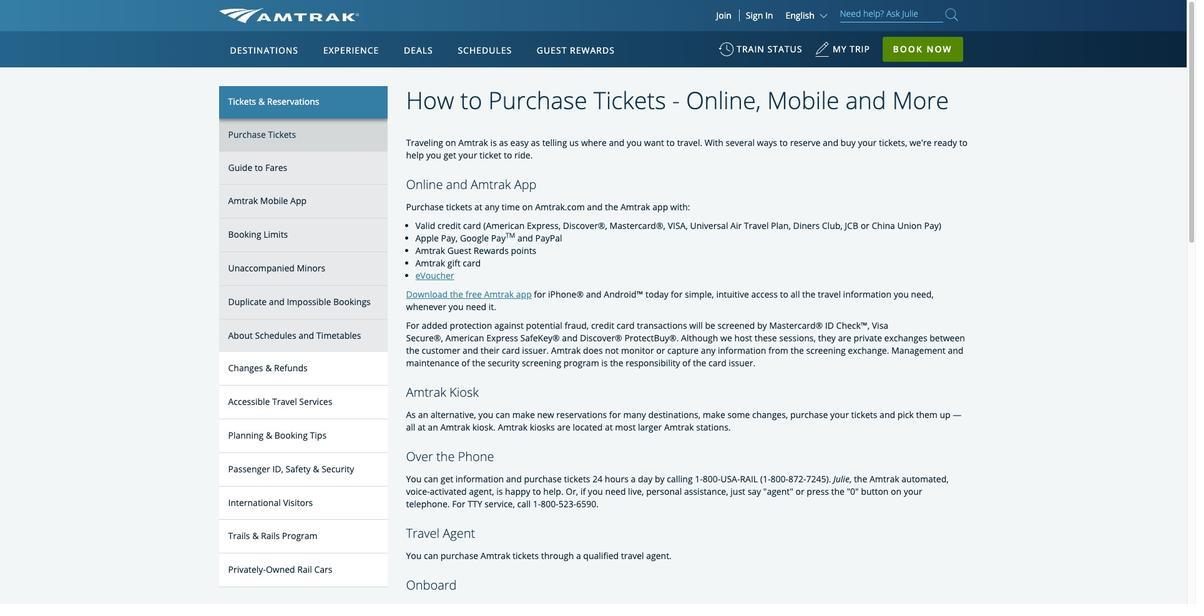 Task type: locate. For each thing, give the bounding box(es) containing it.
to left the fares
[[255, 162, 263, 173]]

services
[[299, 396, 333, 408]]

and left their
[[463, 345, 479, 357]]

card up "discover®"
[[617, 320, 635, 332]]

0 vertical spatial rewards
[[570, 44, 615, 56]]

0 vertical spatial or
[[861, 220, 870, 232]]

2 horizontal spatial for
[[671, 288, 683, 300]]

1 vertical spatial guest
[[448, 245, 472, 257]]

tickets
[[594, 84, 667, 116], [228, 96, 256, 107], [268, 129, 296, 140]]

impossible
[[287, 296, 331, 308]]

and up points on the left of page
[[518, 232, 533, 244]]

agent,
[[469, 486, 494, 498]]

1 horizontal spatial tickets
[[268, 129, 296, 140]]

tickets & reservations link
[[219, 86, 388, 119]]

by up personal
[[655, 473, 665, 485]]

booking
[[228, 229, 262, 241], [275, 430, 308, 442]]

application
[[265, 104, 565, 279]]

and up discover®, on the top
[[587, 201, 603, 213]]

0 vertical spatial purchase
[[489, 84, 588, 116]]

issuer.
[[522, 345, 549, 357], [729, 357, 756, 369]]

0 horizontal spatial for
[[406, 320, 420, 332]]

1 vertical spatial issuer.
[[729, 357, 756, 369]]

for inside , the amtrak automated, voice-activated agent, is happy to help. or, if you need live, personal assistance, just say "agent" or press the "0" button on your telephone. for tty service, call 1-800-523-6590.
[[452, 498, 466, 510]]

800- inside , the amtrak automated, voice-activated agent, is happy to help. or, if you need live, personal assistance, just say "agent" or press the "0" button on your telephone. for tty service, call 1-800-523-6590.
[[541, 498, 559, 510]]

at left most
[[605, 422, 613, 433]]

& right planning
[[266, 430, 272, 442]]

you down traveling
[[426, 149, 442, 161]]

screening down they
[[807, 345, 846, 357]]

travel up the id
[[818, 288, 841, 300]]

and up buy
[[846, 84, 887, 116]]

you down download the free amtrak app link at the top of the page
[[449, 301, 464, 313]]

for inside 'as an alternative, you can make new reservations for many destinations, make some changes, purchase your tickets and pick them up — all at an amtrak kiosk. amtrak kiosks are located at most larger amtrak stations.'
[[610, 409, 621, 421]]

or inside for added protection against potential fraud, credit card transactions will be screened by mastercard® id check™, visa secure®, american express safekey® and discover® protectbuy®. although we host these sessions, they are private exchanges between the customer and their card issuer. amtrak does not monitor or capture any information from the screening exchange. management and maintenance of the security screening program is the responsibility of the card issuer.
[[657, 345, 666, 357]]

purchase down agent
[[441, 550, 479, 562]]

get right help
[[444, 149, 457, 161]]

1 horizontal spatial travel
[[818, 288, 841, 300]]

2 vertical spatial on
[[891, 486, 902, 498]]

800- up assistance,
[[703, 473, 721, 485]]

to right access
[[781, 288, 789, 300]]

international visitors
[[228, 497, 313, 509]]

can down travel agent
[[424, 550, 439, 562]]

is down not
[[602, 357, 608, 369]]

get up activated
[[441, 473, 454, 485]]

or up responsibility
[[657, 345, 666, 357]]

passenger id, safety & security link
[[219, 453, 388, 487]]

app
[[515, 176, 537, 193], [291, 195, 307, 207]]

amtrak up 'mastercard®,'
[[621, 201, 651, 213]]

information up visa
[[844, 288, 892, 300]]

800- down help.
[[541, 498, 559, 510]]

0 horizontal spatial app
[[291, 195, 307, 207]]

0 vertical spatial get
[[444, 149, 457, 161]]

0 vertical spatial all
[[791, 288, 801, 300]]

the up the mastercard®
[[803, 288, 816, 300]]

0 horizontal spatial issuer.
[[522, 345, 549, 357]]

0 vertical spatial on
[[446, 137, 456, 148]]

1 vertical spatial all
[[406, 422, 416, 433]]

us
[[570, 137, 579, 148]]

1 vertical spatial credit
[[592, 320, 615, 332]]

2 vertical spatial can
[[424, 550, 439, 562]]

and inside 'for iphone® and android™ today for simple, intuitive access to all the travel information you need, whenever you need it.'
[[586, 288, 602, 300]]

passenger
[[228, 463, 270, 475]]

1 horizontal spatial of
[[683, 357, 691, 369]]

credit up "discover®"
[[592, 320, 615, 332]]

the
[[605, 201, 619, 213], [450, 288, 464, 300], [803, 288, 816, 300], [406, 345, 420, 357], [791, 345, 805, 357], [472, 357, 486, 369], [610, 357, 624, 369], [693, 357, 707, 369], [437, 448, 455, 465], [855, 473, 868, 485], [832, 486, 845, 498]]

tickets up the fares
[[268, 129, 296, 140]]

with
[[705, 137, 724, 148]]

are inside 'as an alternative, you can make new reservations for many destinations, make some changes, purchase your tickets and pick them up — all at an amtrak kiosk. amtrak kiosks are located at most larger amtrak stations.'
[[557, 422, 571, 433]]

and right iphone®
[[586, 288, 602, 300]]

1 horizontal spatial purchase
[[406, 201, 444, 213]]

travel left services
[[272, 396, 297, 408]]

0 horizontal spatial all
[[406, 422, 416, 433]]

& left refunds
[[266, 363, 272, 374]]

1 vertical spatial rewards
[[474, 245, 509, 257]]

say
[[748, 486, 762, 498]]

banner
[[0, 0, 1188, 288]]

1 horizontal spatial screening
[[807, 345, 846, 357]]

app up time
[[515, 176, 537, 193]]

for added protection against potential fraud, credit card transactions will be screened by mastercard® id check™, visa secure®, american express safekey® and discover® protectbuy®. although we host these sessions, they are private exchanges between the customer and their card issuer. amtrak does not monitor or capture any information from the screening exchange. management and maintenance of the security screening program is the responsibility of the card issuer.
[[406, 320, 966, 369]]

for iphone® and android™ today for simple, intuitive access to all the travel information you need, whenever you need it.
[[406, 288, 934, 313]]

accessible travel services link
[[219, 386, 388, 420]]

& left reservations
[[259, 96, 265, 107]]

guest inside guest rewards popup button
[[537, 44, 567, 56]]

0 vertical spatial you
[[406, 473, 422, 485]]

iphone®
[[548, 288, 584, 300]]

1 vertical spatial is
[[602, 357, 608, 369]]

ways
[[758, 137, 778, 148]]

amtrak down guide
[[228, 195, 258, 207]]

information
[[844, 288, 892, 300], [718, 345, 767, 357], [456, 473, 504, 485]]

pay
[[491, 232, 506, 244]]

1 vertical spatial on
[[523, 201, 533, 213]]

can left new
[[496, 409, 510, 421]]

mobile up reserve
[[768, 84, 840, 116]]

0 horizontal spatial travel
[[272, 396, 297, 408]]

tickets left -
[[594, 84, 667, 116]]

on right time
[[523, 201, 533, 213]]

1 horizontal spatial 800-
[[703, 473, 721, 485]]

planning
[[228, 430, 264, 442]]

0 vertical spatial mobile
[[768, 84, 840, 116]]

amtrak down the service,
[[481, 550, 511, 562]]

any left time
[[485, 201, 500, 213]]

& for refunds
[[266, 363, 272, 374]]

accessible
[[228, 396, 270, 408]]

my trip button
[[815, 37, 871, 68]]

1 vertical spatial get
[[441, 473, 454, 485]]

0 horizontal spatial purchase
[[441, 550, 479, 562]]

evoucher link
[[416, 270, 455, 282]]

privately-owned rail cars
[[228, 564, 333, 576]]

0 horizontal spatial of
[[462, 357, 470, 369]]

search icon image
[[946, 6, 959, 23]]

by up these
[[758, 320, 767, 332]]

for left added
[[406, 320, 420, 332]]

1 vertical spatial need
[[606, 486, 626, 498]]

amtrak up it.
[[484, 288, 514, 300]]

1 you from the top
[[406, 473, 422, 485]]

a left the day
[[631, 473, 636, 485]]

0 horizontal spatial mobile
[[260, 195, 288, 207]]

0 horizontal spatial make
[[513, 409, 535, 421]]

and inside valid credit card (american express, discover®, mastercard®, visa, universal air travel plan, diners club, jcb or china union pay) apple pay, google pay tm and paypal amtrak guest rewards points amtrak gift card evoucher
[[518, 232, 533, 244]]

800- up "agent"
[[771, 473, 789, 485]]

2 horizontal spatial or
[[861, 220, 870, 232]]

destinations,
[[649, 409, 701, 421]]

you up onboard
[[406, 550, 422, 562]]

book now button
[[883, 37, 964, 62]]

0 vertical spatial guest
[[537, 44, 567, 56]]

the up 'mastercard®,'
[[605, 201, 619, 213]]

tickets,
[[880, 137, 908, 148]]

cars
[[315, 564, 333, 576]]

and inside 'as an alternative, you can make new reservations for many destinations, make some changes, purchase your tickets and pick them up — all at an amtrak kiosk. amtrak kiosks are located at most larger amtrak stations.'
[[880, 409, 896, 421]]

amtrak
[[459, 137, 488, 148], [471, 176, 511, 193], [228, 195, 258, 207], [621, 201, 651, 213], [416, 245, 446, 257], [416, 257, 446, 269], [484, 288, 514, 300], [551, 345, 581, 357], [406, 384, 447, 401], [441, 422, 470, 433], [498, 422, 528, 433], [665, 422, 694, 433], [870, 473, 900, 485], [481, 550, 511, 562]]

travel inside secondary navigation
[[272, 396, 297, 408]]

"0"
[[847, 486, 859, 498]]

1 horizontal spatial all
[[791, 288, 801, 300]]

0 horizontal spatial guest
[[448, 245, 472, 257]]

1 vertical spatial app
[[291, 195, 307, 207]]

2 vertical spatial purchase
[[441, 550, 479, 562]]

unaccompanied minors
[[228, 262, 326, 274]]

1 vertical spatial a
[[577, 550, 581, 562]]

—
[[953, 409, 962, 421]]

app inside secondary navigation
[[291, 195, 307, 207]]

sign
[[746, 9, 764, 21]]

0 vertical spatial a
[[631, 473, 636, 485]]

app left 'with:'
[[653, 201, 669, 213]]

easy
[[511, 137, 529, 148]]

1 vertical spatial purchase
[[524, 473, 562, 485]]

you up voice-
[[406, 473, 422, 485]]

1 horizontal spatial travel
[[406, 525, 440, 542]]

1 horizontal spatial are
[[839, 332, 852, 344]]

how
[[406, 84, 455, 116]]

is up ticket
[[491, 137, 497, 148]]

1 horizontal spatial app
[[653, 201, 669, 213]]

1 horizontal spatial or
[[796, 486, 805, 498]]

2 make from the left
[[703, 409, 726, 421]]

1 horizontal spatial rewards
[[570, 44, 615, 56]]

travel
[[745, 220, 769, 232], [272, 396, 297, 408], [406, 525, 440, 542]]

you right the if
[[588, 486, 603, 498]]

visa
[[873, 320, 889, 332]]

air
[[731, 220, 742, 232]]

screening
[[807, 345, 846, 357], [522, 357, 562, 369]]

to inside , the amtrak automated, voice-activated agent, is happy to help. or, if you need live, personal assistance, just say "agent" or press the "0" button on your telephone. for tty service, call 1-800-523-6590.
[[533, 486, 541, 498]]

1 horizontal spatial 1-
[[695, 473, 703, 485]]

1 of from the left
[[462, 357, 470, 369]]

private
[[854, 332, 883, 344]]

are right kiosks in the left bottom of the page
[[557, 422, 571, 433]]

valid credit card (american express, discover®, mastercard®, visa, universal air travel plan, diners club, jcb or china union pay) apple pay, google pay tm and paypal amtrak guest rewards points amtrak gift card evoucher
[[416, 220, 942, 282]]

travel right "air"
[[745, 220, 769, 232]]

booking left tips
[[275, 430, 308, 442]]

purchase inside purchase tickets link
[[228, 129, 266, 140]]

valid
[[416, 220, 436, 232]]

1 vertical spatial travel
[[272, 396, 297, 408]]

are
[[839, 332, 852, 344], [557, 422, 571, 433]]

1 horizontal spatial issuer.
[[729, 357, 756, 369]]

0 horizontal spatial screening
[[522, 357, 562, 369]]

rewards inside popup button
[[570, 44, 615, 56]]

1- right call
[[533, 498, 541, 510]]

0 horizontal spatial rewards
[[474, 245, 509, 257]]

or inside valid credit card (american express, discover®, mastercard®, visa, universal air travel plan, diners club, jcb or china union pay) apple pay, google pay tm and paypal amtrak guest rewards points amtrak gift card evoucher
[[861, 220, 870, 232]]

0 vertical spatial for
[[406, 320, 420, 332]]

exchanges
[[885, 332, 928, 344]]

kiosks
[[530, 422, 555, 433]]

of down capture
[[683, 357, 691, 369]]

information up 'agent,'
[[456, 473, 504, 485]]

0 horizontal spatial need
[[466, 301, 487, 313]]

free
[[466, 288, 482, 300]]

tickets inside 'as an alternative, you can make new reservations for many destinations, make some changes, purchase your tickets and pick them up — all at an amtrak kiosk. amtrak kiosks are located at most larger amtrak stations.'
[[852, 409, 878, 421]]

union
[[898, 220, 923, 232]]

any down although
[[701, 345, 716, 357]]

0 vertical spatial travel
[[745, 220, 769, 232]]

voice-
[[406, 486, 430, 498]]

0 vertical spatial need
[[466, 301, 487, 313]]

are for located
[[557, 422, 571, 433]]

purchase right changes,
[[791, 409, 829, 421]]

in
[[766, 9, 774, 21]]

card up google
[[463, 220, 481, 232]]

my
[[833, 43, 847, 55]]

amtrak inside traveling on amtrak is as easy as telling us where and you want to travel. with several ways to reserve and buy your tickets, we're ready to help you get your ticket to ride.
[[459, 137, 488, 148]]

0 horizontal spatial tickets
[[228, 96, 256, 107]]

travel down 'telephone.'
[[406, 525, 440, 542]]

2 you from the top
[[406, 550, 422, 562]]

amtrak inside secondary navigation
[[228, 195, 258, 207]]

to
[[461, 84, 483, 116], [667, 137, 675, 148], [780, 137, 788, 148], [960, 137, 968, 148], [504, 149, 512, 161], [255, 162, 263, 173], [781, 288, 789, 300], [533, 486, 541, 498]]

information inside 'for iphone® and android™ today for simple, intuitive access to all the travel information you need, whenever you need it.'
[[844, 288, 892, 300]]

live,
[[629, 486, 644, 498]]

on right button
[[891, 486, 902, 498]]

a right through
[[577, 550, 581, 562]]

1 vertical spatial can
[[424, 473, 439, 485]]

diners
[[794, 220, 820, 232]]

book now
[[894, 43, 953, 55]]

can inside 'as an alternative, you can make new reservations for many destinations, make some changes, purchase your tickets and pick them up — all at an amtrak kiosk. amtrak kiosks are located at most larger amtrak stations.'
[[496, 409, 510, 421]]

any inside for added protection against potential fraud, credit card transactions will be screened by mastercard® id check™, visa secure®, american express safekey® and discover® protectbuy®. although we host these sessions, they are private exchanges between the customer and their card issuer. amtrak does not monitor or capture any information from the screening exchange. management and maintenance of the security screening program is the responsibility of the card issuer.
[[701, 345, 716, 357]]

booking left limits
[[228, 229, 262, 241]]

privately-owned rail cars link
[[219, 554, 388, 588]]

at up over
[[418, 422, 426, 433]]

can up voice-
[[424, 473, 439, 485]]

credit inside for added protection against potential fraud, credit card transactions will be screened by mastercard® id check™, visa secure®, american express safekey® and discover® protectbuy®. although we host these sessions, they are private exchanges between the customer and their card issuer. amtrak does not monitor or capture any information from the screening exchange. management and maintenance of the security screening program is the responsibility of the card issuer.
[[592, 320, 615, 332]]

pick
[[898, 409, 914, 421]]

or right jcb
[[861, 220, 870, 232]]

your inside , the amtrak automated, voice-activated agent, is happy to help. or, if you need live, personal assistance, just say "agent" or press the "0" button on your telephone. for tty service, call 1-800-523-6590.
[[904, 486, 923, 498]]

telling
[[543, 137, 567, 148]]

the right ,
[[855, 473, 868, 485]]

simple,
[[685, 288, 714, 300]]

points
[[511, 245, 537, 257]]

of up kiosk
[[462, 357, 470, 369]]

larger
[[638, 422, 662, 433]]

for left iphone®
[[534, 288, 546, 300]]

& for rails
[[252, 531, 259, 542]]

1 vertical spatial are
[[557, 422, 571, 433]]

1 vertical spatial 1-
[[533, 498, 541, 510]]

unaccompanied
[[228, 262, 295, 274]]

visa,
[[668, 220, 688, 232]]

1- up assistance,
[[695, 473, 703, 485]]

for left tty
[[452, 498, 466, 510]]

rail
[[298, 564, 312, 576]]

duplicate
[[228, 296, 267, 308]]

you inside 'as an alternative, you can make new reservations for many destinations, make some changes, purchase your tickets and pick them up — all at an amtrak kiosk. amtrak kiosks are located at most larger amtrak stations.'
[[479, 409, 494, 421]]

the down their
[[472, 357, 486, 369]]

owned
[[266, 564, 295, 576]]

amtrak inside , the amtrak automated, voice-activated agent, is happy to help. or, if you need live, personal assistance, just say "agent" or press the "0" button on your telephone. for tty service, call 1-800-523-6590.
[[870, 473, 900, 485]]

purchase for purchase tickets
[[228, 129, 266, 140]]

credit up pay,
[[438, 220, 461, 232]]

872-
[[789, 473, 807, 485]]

amtrak up button
[[870, 473, 900, 485]]

guide to fares
[[228, 162, 287, 173]]

1 horizontal spatial credit
[[592, 320, 615, 332]]

1 horizontal spatial make
[[703, 409, 726, 421]]

need down "hours"
[[606, 486, 626, 498]]

up
[[940, 409, 951, 421]]

2 horizontal spatial travel
[[745, 220, 769, 232]]

you left need, at the right top of page
[[894, 288, 909, 300]]

regions map image
[[265, 104, 565, 279]]

screening down 'safekey®'
[[522, 357, 562, 369]]

check™,
[[837, 320, 870, 332]]

0 horizontal spatial credit
[[438, 220, 461, 232]]

purchase for purchase tickets at any time on amtrak.com and the amtrak app with:
[[406, 201, 444, 213]]

julie
[[834, 473, 850, 485]]

1 horizontal spatial need
[[606, 486, 626, 498]]

& right safety
[[313, 463, 320, 475]]

now
[[927, 43, 953, 55]]

1 horizontal spatial a
[[631, 473, 636, 485]]

2 vertical spatial travel
[[406, 525, 440, 542]]

2 vertical spatial information
[[456, 473, 504, 485]]

1 vertical spatial information
[[718, 345, 767, 357]]

0 vertical spatial purchase
[[791, 409, 829, 421]]

2 horizontal spatial on
[[891, 486, 902, 498]]

1 horizontal spatial by
[[758, 320, 767, 332]]

tickets down online and amtrak app
[[446, 201, 473, 213]]

1 horizontal spatial information
[[718, 345, 767, 357]]

android™
[[604, 288, 644, 300]]

how to purchase tickets - online, mobile and more
[[406, 84, 950, 116]]

most
[[615, 422, 636, 433]]

app
[[653, 201, 669, 213], [516, 288, 532, 300]]

1 vertical spatial mobile
[[260, 195, 288, 207]]

all inside 'for iphone® and android™ today for simple, intuitive access to all the travel information you need, whenever you need it.'
[[791, 288, 801, 300]]

is inside , the amtrak automated, voice-activated agent, is happy to help. or, if you need live, personal assistance, just say "agent" or press the "0" button on your telephone. for tty service, call 1-800-523-6590.
[[497, 486, 503, 498]]

all right access
[[791, 288, 801, 300]]

kiosk
[[450, 384, 479, 401]]

are inside for added protection against potential fraud, credit card transactions will be screened by mastercard® id check™, visa secure®, american express safekey® and discover® protectbuy®. although we host these sessions, they are private exchanges between the customer and their card issuer. amtrak does not monitor or capture any information from the screening exchange. management and maintenance of the security screening program is the responsibility of the card issuer.
[[839, 332, 852, 344]]

tickets
[[446, 201, 473, 213], [852, 409, 878, 421], [564, 473, 591, 485], [513, 550, 539, 562]]

2 vertical spatial is
[[497, 486, 503, 498]]

on
[[446, 137, 456, 148], [523, 201, 533, 213], [891, 486, 902, 498]]

0 vertical spatial app
[[515, 176, 537, 193]]

tickets left pick on the right bottom
[[852, 409, 878, 421]]

0 horizontal spatial or
[[657, 345, 666, 357]]

1 vertical spatial app
[[516, 288, 532, 300]]

travel inside valid credit card (american express, discover®, mastercard®, visa, universal air travel plan, diners club, jcb or china union pay) apple pay, google pay tm and paypal amtrak guest rewards points amtrak gift card evoucher
[[745, 220, 769, 232]]

2 as from the left
[[531, 137, 540, 148]]

purchase up "telling"
[[489, 84, 588, 116]]

responsibility
[[626, 357, 681, 369]]

0 horizontal spatial 1-
[[533, 498, 541, 510]]

pay,
[[441, 232, 458, 244]]

0 horizontal spatial on
[[446, 137, 456, 148]]

credit
[[438, 220, 461, 232], [592, 320, 615, 332]]

0 vertical spatial credit
[[438, 220, 461, 232]]

0 horizontal spatial booking
[[228, 229, 262, 241]]

mobile up limits
[[260, 195, 288, 207]]

join
[[717, 9, 732, 21]]



Task type: describe. For each thing, give the bounding box(es) containing it.
they
[[819, 332, 836, 344]]

we
[[721, 332, 733, 344]]

0 vertical spatial booking
[[228, 229, 262, 241]]

hours
[[605, 473, 629, 485]]

online,
[[687, 84, 762, 116]]

duplicate and impossible bookings
[[228, 296, 371, 308]]

not
[[606, 345, 619, 357]]

mobile inside secondary navigation
[[260, 195, 288, 207]]

agent.
[[647, 550, 672, 562]]

1 make from the left
[[513, 409, 535, 421]]

1 horizontal spatial mobile
[[768, 84, 840, 116]]

& for reservations
[[259, 96, 265, 107]]

screened
[[718, 320, 755, 332]]

you for you can get information and purchase tickets 24 hours a day by calling 1-800-usa-rail (1-800-872-7245). julie
[[406, 473, 422, 485]]

experience button
[[318, 33, 384, 68]]

program
[[282, 531, 318, 542]]

fraud,
[[565, 320, 589, 332]]

on inside , the amtrak automated, voice-activated agent, is happy to help. or, if you need live, personal assistance, just say "agent" or press the "0" button on your telephone. for tty service, call 1-800-523-6590.
[[891, 486, 902, 498]]

book
[[894, 43, 924, 55]]

tickets left through
[[513, 550, 539, 562]]

0 horizontal spatial app
[[516, 288, 532, 300]]

credit inside valid credit card (american express, discover®, mastercard®, visa, universal air travel plan, diners club, jcb or china union pay) apple pay, google pay tm and paypal amtrak guest rewards points amtrak gift card evoucher
[[438, 220, 461, 232]]

24
[[593, 473, 603, 485]]

the down julie
[[832, 486, 845, 498]]

management
[[892, 345, 946, 357]]

time
[[502, 201, 520, 213]]

and right schedules
[[299, 330, 314, 341]]

get inside traveling on amtrak is as easy as telling us where and you want to travel. with several ways to reserve and buy your tickets, we're ready to help you get your ticket to ride.
[[444, 149, 457, 161]]

fares
[[265, 162, 287, 173]]

automated,
[[902, 473, 949, 485]]

online
[[406, 176, 443, 193]]

planning & booking tips
[[228, 430, 327, 442]]

and right online
[[446, 176, 468, 193]]

by inside for added protection against potential fraud, credit card transactions will be screened by mastercard® id check™, visa secure®, american express safekey® and discover® protectbuy®. although we host these sessions, they are private exchanges between the customer and their card issuer. amtrak does not monitor or capture any information from the screening exchange. management and maintenance of the security screening program is the responsibility of the card issuer.
[[758, 320, 767, 332]]

1 vertical spatial booking
[[275, 430, 308, 442]]

their
[[481, 345, 500, 357]]

guest inside valid credit card (american express, discover®, mastercard®, visa, universal air travel plan, diners club, jcb or china union pay) apple pay, google pay tm and paypal amtrak guest rewards points amtrak gift card evoucher
[[448, 245, 472, 257]]

0 horizontal spatial a
[[577, 550, 581, 562]]

activated
[[430, 486, 467, 498]]

call
[[518, 498, 531, 510]]

2 horizontal spatial tickets
[[594, 84, 667, 116]]

your inside 'as an alternative, you can make new reservations for many destinations, make some changes, purchase your tickets and pick them up — all at an amtrak kiosk. amtrak kiosks are located at most larger amtrak stations.'
[[831, 409, 849, 421]]

and right where
[[609, 137, 625, 148]]

secondary navigation
[[219, 86, 406, 605]]

discover®,
[[563, 220, 608, 232]]

1 vertical spatial an
[[428, 422, 438, 433]]

tty
[[468, 498, 483, 510]]

0 vertical spatial issuer.
[[522, 345, 549, 357]]

day
[[638, 473, 653, 485]]

tickets up the or,
[[564, 473, 591, 485]]

travel inside 'for iphone® and android™ today for simple, intuitive access to all the travel information you need, whenever you need it.'
[[818, 288, 841, 300]]

for inside for added protection against potential fraud, credit card transactions will be screened by mastercard® id check™, visa secure®, american express safekey® and discover® protectbuy®. although we host these sessions, they are private exchanges between the customer and their card issuer. amtrak does not monitor or capture any information from the screening exchange. management and maintenance of the security screening program is the responsibility of the card issuer.
[[406, 320, 420, 332]]

the right over
[[437, 448, 455, 465]]

want
[[645, 137, 665, 148]]

guest rewards
[[537, 44, 615, 56]]

we're
[[910, 137, 932, 148]]

1 as from the left
[[499, 137, 508, 148]]

the down capture
[[693, 357, 707, 369]]

rail
[[741, 473, 758, 485]]

the down not
[[610, 357, 624, 369]]

ready
[[935, 137, 958, 148]]

duplicate and impossible bookings link
[[219, 286, 388, 320]]

today
[[646, 288, 669, 300]]

whenever
[[406, 301, 447, 313]]

capture
[[668, 345, 699, 357]]

to right ready
[[960, 137, 968, 148]]

, the amtrak automated, voice-activated agent, is happy to help. or, if you need live, personal assistance, just say "agent" or press the "0" button on your telephone. for tty service, call 1-800-523-6590.
[[406, 473, 949, 510]]

2 horizontal spatial purchase
[[489, 84, 588, 116]]

trails & rails program link
[[219, 521, 388, 554]]

and right duplicate
[[269, 296, 285, 308]]

1 vertical spatial by
[[655, 473, 665, 485]]

0 horizontal spatial information
[[456, 473, 504, 485]]

privately-
[[228, 564, 266, 576]]

tickets & reservations
[[228, 96, 320, 107]]

amtrak inside for added protection against potential fraud, credit card transactions will be screened by mastercard® id check™, visa secure®, american express safekey® and discover® protectbuy®. although we host these sessions, they are private exchanges between the customer and their card issuer. amtrak does not monitor or capture any information from the screening exchange. management and maintenance of the security screening program is the responsibility of the card issuer.
[[551, 345, 581, 357]]

1 horizontal spatial app
[[515, 176, 537, 193]]

card up security
[[502, 345, 520, 357]]

plan,
[[772, 220, 791, 232]]

secure®, american
[[406, 332, 485, 344]]

can for information
[[424, 473, 439, 485]]

1 horizontal spatial purchase
[[524, 473, 562, 485]]

application inside banner
[[265, 104, 565, 279]]

2 horizontal spatial 800-
[[771, 473, 789, 485]]

and up happy
[[507, 473, 522, 485]]

the left free
[[450, 288, 464, 300]]

several
[[726, 137, 755, 148]]

trails & rails program
[[228, 531, 318, 542]]

guest rewards button
[[532, 33, 620, 68]]

0 vertical spatial app
[[653, 201, 669, 213]]

,
[[850, 473, 852, 485]]

the inside 'for iphone® and android™ today for simple, intuitive access to all the travel information you need, whenever you need it.'
[[803, 288, 816, 300]]

between
[[930, 332, 966, 344]]

where
[[582, 137, 607, 148]]

is inside for added protection against potential fraud, credit card transactions will be screened by mastercard® id check™, visa secure®, american express safekey® and discover® protectbuy®. although we host these sessions, they are private exchanges between the customer and their card issuer. amtrak does not monitor or capture any information from the screening exchange. management and maintenance of the security screening program is the responsibility of the card issuer.
[[602, 357, 608, 369]]

the down sessions,
[[791, 345, 805, 357]]

you can get information and purchase tickets 24 hours a day by calling 1-800-usa-rail (1-800-872-7245). julie
[[406, 473, 850, 485]]

information inside for added protection against potential fraud, credit card transactions will be screened by mastercard® id check™, visa secure®, american express safekey® and discover® protectbuy®. although we host these sessions, they are private exchanges between the customer and their card issuer. amtrak does not monitor or capture any information from the screening exchange. management and maintenance of the security screening program is the responsibility of the card issuer.
[[718, 345, 767, 357]]

experience
[[323, 44, 379, 56]]

it.
[[489, 301, 497, 313]]

be
[[706, 320, 716, 332]]

stations.
[[697, 422, 731, 433]]

changes
[[228, 363, 263, 374]]

purchase tickets at any time on amtrak.com and the amtrak app with:
[[406, 201, 691, 213]]

amtrak up the evoucher link
[[416, 257, 446, 269]]

destinations button
[[225, 33, 304, 68]]

to left ride.
[[504, 149, 512, 161]]

card down we
[[709, 357, 727, 369]]

and left buy
[[823, 137, 839, 148]]

you for you can purchase amtrak tickets through a qualified travel agent.
[[406, 550, 422, 562]]

you inside , the amtrak automated, voice-activated agent, is happy to help. or, if you need live, personal assistance, just say "agent" or press the "0" button on your telephone. for tty service, call 1-800-523-6590.
[[588, 486, 603, 498]]

train status
[[737, 43, 803, 55]]

through
[[541, 550, 574, 562]]

& for booking
[[266, 430, 272, 442]]

paypal
[[536, 232, 563, 244]]

about schedules and timetables link
[[219, 320, 388, 353]]

to right want
[[667, 137, 675, 148]]

kiosk.
[[473, 422, 496, 433]]

amtrak image
[[219, 8, 359, 23]]

is inside traveling on amtrak is as easy as telling us where and you want to travel. with several ways to reserve and buy your tickets, we're ready to help you get your ticket to ride.
[[491, 137, 497, 148]]

card right gift
[[463, 257, 481, 269]]

need inside 'for iphone® and android™ today for simple, intuitive access to all the travel information you need, whenever you need it.'
[[466, 301, 487, 313]]

amtrak down apple
[[416, 245, 446, 257]]

schedules
[[255, 330, 296, 341]]

the up maintenance
[[406, 345, 420, 357]]

2 horizontal spatial at
[[605, 422, 613, 433]]

amtrak.com
[[535, 201, 585, 213]]

on inside traveling on amtrak is as easy as telling us where and you want to travel. with several ways to reserve and buy your tickets, we're ready to help you get your ticket to ride.
[[446, 137, 456, 148]]

english button
[[786, 9, 831, 21]]

amtrak down the alternative, at the bottom left
[[441, 422, 470, 433]]

0 horizontal spatial at
[[418, 422, 426, 433]]

purchase inside 'as an alternative, you can make new reservations for many destinations, make some changes, purchase your tickets and pick them up — all at an amtrak kiosk. amtrak kiosks are located at most larger amtrak stations.'
[[791, 409, 829, 421]]

amtrak up as
[[406, 384, 447, 401]]

amtrak down ticket
[[471, 176, 511, 193]]

alternative,
[[431, 409, 476, 421]]

amtrak right kiosk.
[[498, 422, 528, 433]]

guide
[[228, 162, 253, 173]]

onboard
[[406, 577, 457, 594]]

help.
[[544, 486, 564, 498]]

7245).
[[807, 473, 832, 485]]

are for private
[[839, 332, 852, 344]]

from
[[769, 345, 789, 357]]

join button
[[709, 9, 740, 21]]

to inside 'for iphone® and android™ today for simple, intuitive access to all the travel information you need, whenever you need it.'
[[781, 288, 789, 300]]

ticket
[[480, 149, 502, 161]]

program
[[564, 357, 599, 369]]

need,
[[912, 288, 934, 300]]

can for amtrak
[[424, 550, 439, 562]]

press
[[807, 486, 829, 498]]

tm
[[506, 231, 516, 240]]

train
[[737, 43, 765, 55]]

banner containing join
[[0, 0, 1188, 288]]

to right how
[[461, 84, 483, 116]]

id,
[[273, 463, 284, 475]]

1- inside , the amtrak automated, voice-activated agent, is happy to help. or, if you need live, personal assistance, just say "agent" or press the "0" button on your telephone. for tty service, call 1-800-523-6590.
[[533, 498, 541, 510]]

0 horizontal spatial for
[[534, 288, 546, 300]]

you left want
[[627, 137, 642, 148]]

Please enter your search item search field
[[841, 6, 944, 22]]

1 vertical spatial travel
[[621, 550, 644, 562]]

rewards inside valid credit card (american express, discover®, mastercard®, visa, universal air travel plan, diners club, jcb or china union pay) apple pay, google pay tm and paypal amtrak guest rewards points amtrak gift card evoucher
[[474, 245, 509, 257]]

2 of from the left
[[683, 357, 691, 369]]

0 vertical spatial an
[[418, 409, 429, 421]]

telephone.
[[406, 498, 450, 510]]

-
[[673, 84, 680, 116]]

and down fraud,
[[562, 332, 578, 344]]

amtrak down destinations,
[[665, 422, 694, 433]]

"agent"
[[764, 486, 794, 498]]

usa-
[[721, 473, 741, 485]]

all inside 'as an alternative, you can make new reservations for many destinations, make some changes, purchase your tickets and pick them up — all at an amtrak kiosk. amtrak kiosks are located at most larger amtrak stations.'
[[406, 422, 416, 433]]

access
[[752, 288, 778, 300]]

need inside , the amtrak automated, voice-activated agent, is happy to help. or, if you need live, personal assistance, just say "agent" or press the "0" button on your telephone. for tty service, call 1-800-523-6590.
[[606, 486, 626, 498]]

download the free amtrak app
[[406, 288, 532, 300]]

0 horizontal spatial any
[[485, 201, 500, 213]]

china
[[872, 220, 896, 232]]

express,
[[527, 220, 561, 232]]

to inside secondary navigation
[[255, 162, 263, 173]]

and down between
[[949, 345, 964, 357]]

calling
[[667, 473, 693, 485]]

0 vertical spatial screening
[[807, 345, 846, 357]]

to right ways
[[780, 137, 788, 148]]

changes,
[[753, 409, 789, 421]]

0 vertical spatial 1-
[[695, 473, 703, 485]]

1 horizontal spatial at
[[475, 201, 483, 213]]

transactions
[[637, 320, 688, 332]]

if
[[581, 486, 586, 498]]

or inside , the amtrak automated, voice-activated agent, is happy to help. or, if you need live, personal assistance, just say "agent" or press the "0" button on your telephone. for tty service, call 1-800-523-6590.
[[796, 486, 805, 498]]

travel agent
[[406, 525, 475, 542]]



Task type: vqa. For each thing, say whether or not it's contained in the screenshot.
Travel,
no



